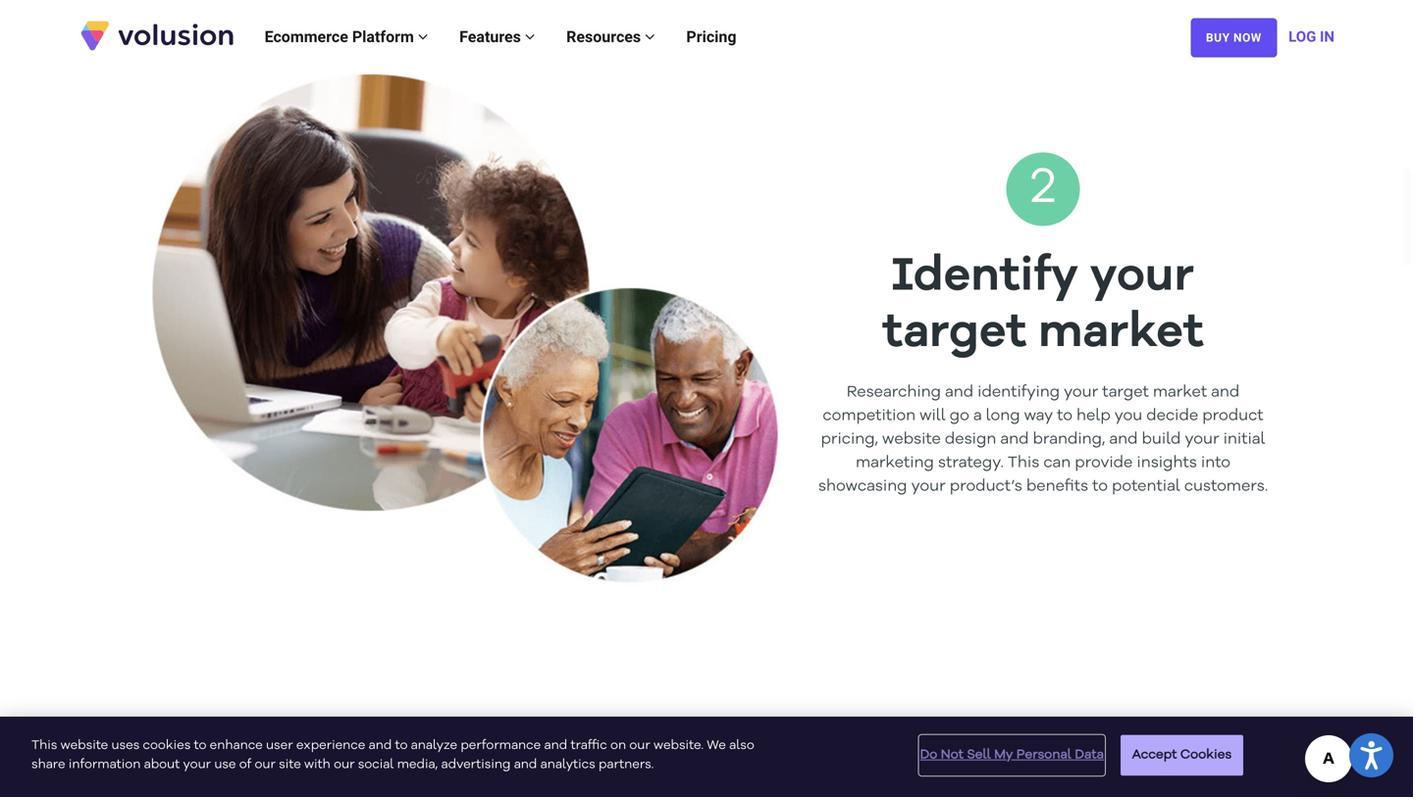 Task type: locate. For each thing, give the bounding box(es) containing it.
0 vertical spatial target
[[883, 311, 1027, 358]]

target down identify
[[883, 311, 1027, 358]]

log in
[[1289, 28, 1335, 45]]

market up decide
[[1153, 385, 1207, 401]]

sell
[[967, 749, 991, 762]]

and down you
[[1109, 432, 1138, 448]]

insights
[[1137, 456, 1197, 472]]

will
[[920, 409, 946, 425]]

angle down image for ecommerce platform
[[418, 29, 428, 45]]

enhance
[[210, 740, 263, 753]]

accept cookies
[[1132, 749, 1232, 762]]

and up "social"
[[369, 740, 392, 753]]

your
[[1090, 254, 1194, 301], [1064, 385, 1098, 401], [1185, 432, 1219, 448], [911, 480, 946, 495], [183, 759, 211, 772]]

and
[[945, 385, 974, 401], [1211, 385, 1240, 401], [1000, 432, 1029, 448], [1109, 432, 1138, 448], [369, 740, 392, 753], [544, 740, 567, 753], [514, 759, 537, 772]]

0 horizontal spatial this
[[31, 740, 57, 753]]

angle down image left the resources
[[525, 29, 535, 45]]

marketing
[[856, 456, 934, 472]]

our down experience
[[334, 759, 355, 772]]

data
[[1075, 749, 1104, 762]]

this website uses cookies to enhance user experience and to analyze performance and traffic on our website. we also share information about your use of our site with our social media, advertising and analytics partners.
[[31, 740, 754, 772]]

personal
[[1017, 749, 1072, 762]]

this up share
[[31, 740, 57, 753]]

do
[[920, 749, 938, 762]]

website up the "information"
[[60, 740, 108, 753]]

site
[[279, 759, 301, 772]]

accept
[[1132, 749, 1177, 762]]

0 horizontal spatial website
[[60, 740, 108, 753]]

angle down image left pricing 'link'
[[645, 29, 655, 45]]

website
[[882, 432, 941, 448], [60, 740, 108, 753]]

researching and identifying your target market and competition will go a long way to help you decide product pricing, website design and branding, and build your initial marketing strategy. this can provide insights into showcasing your product's benefits to potential customers.
[[818, 385, 1268, 495]]

in
[[1320, 28, 1335, 45]]

target inside identify your target market
[[883, 311, 1027, 358]]

now
[[1234, 31, 1262, 45]]

showcasing
[[818, 480, 907, 495]]

my
[[994, 749, 1013, 762]]

target
[[883, 311, 1027, 358], [1102, 385, 1149, 401]]

0 vertical spatial market
[[1038, 311, 1204, 358]]

0 horizontal spatial our
[[255, 759, 276, 772]]

0 vertical spatial this
[[1008, 456, 1040, 472]]

product's
[[950, 480, 1022, 495]]

1 horizontal spatial this
[[1008, 456, 1040, 472]]

resources link
[[551, 7, 671, 66]]

of
[[239, 759, 251, 772]]

information
[[69, 759, 141, 772]]

angle down image for features
[[525, 29, 535, 45]]

website up marketing
[[882, 432, 941, 448]]

you
[[1115, 409, 1143, 425]]

buy now link
[[1191, 18, 1277, 57]]

features
[[459, 27, 525, 46]]

a
[[973, 409, 982, 425]]

website inside this website uses cookies to enhance user experience and to analyze performance and traffic on our website. we also share information about your use of our site with our social media, advertising and analytics partners.
[[60, 740, 108, 753]]

our right on
[[629, 740, 650, 753]]

accept cookies button
[[1121, 736, 1243, 777]]

strategy.
[[938, 456, 1004, 472]]

angle down image
[[418, 29, 428, 45], [525, 29, 535, 45], [645, 29, 655, 45]]

this
[[1008, 456, 1040, 472], [31, 740, 57, 753]]

1 horizontal spatial website
[[882, 432, 941, 448]]

1 angle down image from the left
[[418, 29, 428, 45]]

0 horizontal spatial target
[[883, 311, 1027, 358]]

website.
[[654, 740, 704, 753]]

0 horizontal spatial angle down image
[[418, 29, 428, 45]]

angle down image inside the resources link
[[645, 29, 655, 45]]

1 vertical spatial this
[[31, 740, 57, 753]]

pricing
[[686, 27, 737, 46]]

to down provide
[[1092, 480, 1108, 495]]

to
[[1057, 409, 1073, 425], [1092, 480, 1108, 495], [194, 740, 206, 753], [395, 740, 408, 753]]

ecommerce
[[265, 27, 348, 46]]

this left "can"
[[1008, 456, 1040, 472]]

log
[[1289, 28, 1316, 45]]

this inside this website uses cookies to enhance user experience and to analyze performance and traffic on our website. we also share information about your use of our site with our social media, advertising and analytics partners.
[[31, 740, 57, 753]]

advertising
[[441, 759, 511, 772]]

and up the go
[[945, 385, 974, 401]]

angle down image inside features link
[[525, 29, 535, 45]]

identifying
[[978, 385, 1060, 401]]

also
[[729, 740, 754, 753]]

angle down image right platform
[[418, 29, 428, 45]]

pricing,
[[821, 432, 878, 448]]

about
[[144, 759, 180, 772]]

analyze
[[411, 740, 457, 753]]

this inside researching and identifying your target market and competition will go a long way to help you decide product pricing, website design and branding, and build your initial marketing strategy. this can provide insights into showcasing your product's benefits to potential customers.
[[1008, 456, 1040, 472]]

target up you
[[1102, 385, 1149, 401]]

2 horizontal spatial angle down image
[[645, 29, 655, 45]]

platform
[[352, 27, 414, 46]]

help
[[1077, 409, 1111, 425]]

1 vertical spatial target
[[1102, 385, 1149, 401]]

identify your target market image
[[151, 72, 782, 588]]

benefits
[[1026, 480, 1089, 495]]

0 vertical spatial website
[[882, 432, 941, 448]]

initial
[[1223, 432, 1265, 448]]

market
[[1038, 311, 1204, 358], [1153, 385, 1207, 401]]

3 angle down image from the left
[[645, 29, 655, 45]]

1 horizontal spatial angle down image
[[525, 29, 535, 45]]

our right of
[[255, 759, 276, 772]]

angle down image inside ecommerce platform link
[[418, 29, 428, 45]]

our
[[629, 740, 650, 753], [255, 759, 276, 772], [334, 759, 355, 772]]

2 angle down image from the left
[[525, 29, 535, 45]]

market up you
[[1038, 311, 1204, 358]]

1 vertical spatial market
[[1153, 385, 1207, 401]]

share
[[31, 759, 65, 772]]

media,
[[397, 759, 438, 772]]

1 horizontal spatial target
[[1102, 385, 1149, 401]]

1 vertical spatial website
[[60, 740, 108, 753]]

ecommerce platform
[[265, 27, 418, 46]]

go
[[950, 409, 969, 425]]



Task type: describe. For each thing, give the bounding box(es) containing it.
volusion logo image
[[79, 19, 236, 52]]

not
[[941, 749, 964, 762]]

pricing link
[[671, 7, 752, 66]]

resources
[[566, 27, 645, 46]]

customers.
[[1184, 480, 1268, 495]]

identify your target market
[[883, 254, 1204, 358]]

experience
[[296, 740, 365, 753]]

3
[[692, 737, 721, 787]]

and up product
[[1211, 385, 1240, 401]]

we
[[707, 740, 726, 753]]

potential
[[1112, 480, 1180, 495]]

analytics
[[540, 759, 595, 772]]

identify
[[892, 254, 1079, 301]]

angle down image for resources
[[645, 29, 655, 45]]

privacy alert dialog
[[0, 717, 1413, 798]]

provide
[[1075, 456, 1133, 472]]

features link
[[444, 7, 551, 66]]

performance
[[461, 740, 541, 753]]

to right cookies
[[194, 740, 206, 753]]

target inside researching and identifying your target market and competition will go a long way to help you decide product pricing, website design and branding, and build your initial marketing strategy. this can provide insights into showcasing your product's benefits to potential customers.
[[1102, 385, 1149, 401]]

buy
[[1206, 31, 1230, 45]]

can
[[1044, 456, 1071, 472]]

researching
[[847, 385, 941, 401]]

to up media,
[[395, 740, 408, 753]]

do not sell my personal data
[[920, 749, 1104, 762]]

open accessibe: accessibility options, statement and help image
[[1361, 742, 1382, 771]]

long
[[986, 409, 1020, 425]]

your inside identify your target market
[[1090, 254, 1194, 301]]

2 horizontal spatial our
[[629, 740, 650, 753]]

ecommerce platform link
[[249, 7, 444, 66]]

on
[[610, 740, 626, 753]]

uses
[[111, 740, 140, 753]]

branding,
[[1033, 432, 1105, 448]]

traffic
[[571, 740, 607, 753]]

with
[[304, 759, 331, 772]]

product
[[1202, 409, 1264, 425]]

log in link
[[1289, 7, 1335, 66]]

1 horizontal spatial our
[[334, 759, 355, 772]]

and down performance
[[514, 759, 537, 772]]

competition
[[823, 409, 916, 425]]

market inside identify your target market
[[1038, 311, 1204, 358]]

your inside this website uses cookies to enhance user experience and to analyze performance and traffic on our website. we also share information about your use of our site with our social media, advertising and analytics partners.
[[183, 759, 211, 772]]

cookies
[[1181, 749, 1232, 762]]

partners.
[[599, 759, 654, 772]]

and up analytics at the bottom left of page
[[544, 740, 567, 753]]

build
[[1142, 432, 1181, 448]]

market inside researching and identifying your target market and competition will go a long way to help you decide product pricing, website design and branding, and build your initial marketing strategy. this can provide insights into showcasing your product's benefits to potential customers.
[[1153, 385, 1207, 401]]

into
[[1201, 456, 1231, 472]]

to up branding,
[[1057, 409, 1073, 425]]

social
[[358, 759, 394, 772]]

user
[[266, 740, 293, 753]]

and down long
[[1000, 432, 1029, 448]]

website inside researching and identifying your target market and competition will go a long way to help you decide product pricing, website design and branding, and build your initial marketing strategy. this can provide insights into showcasing your product's benefits to potential customers.
[[882, 432, 941, 448]]

cookies
[[143, 740, 191, 753]]

way
[[1024, 409, 1053, 425]]

decide
[[1146, 409, 1198, 425]]

use
[[214, 759, 236, 772]]

2
[[1030, 164, 1056, 214]]

do not sell my personal data button
[[920, 737, 1104, 776]]

design
[[945, 432, 996, 448]]

buy now
[[1206, 31, 1262, 45]]



Task type: vqa. For each thing, say whether or not it's contained in the screenshot.
dedicated
no



